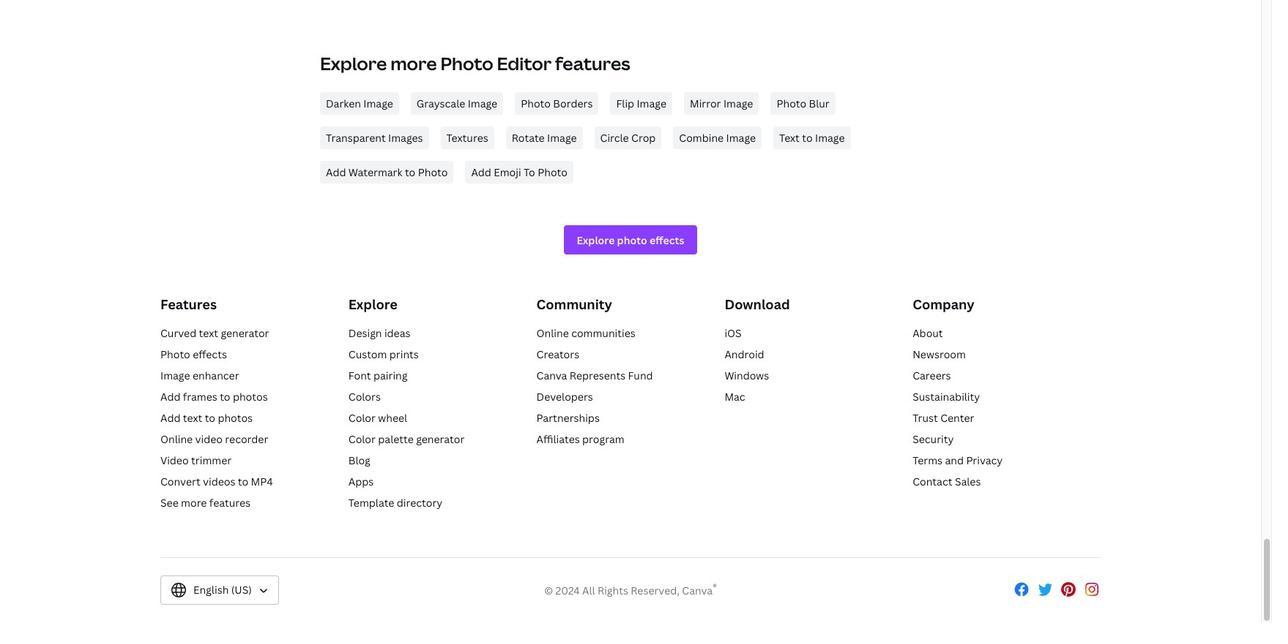 Task type: describe. For each thing, give the bounding box(es) containing it.
circle
[[600, 131, 629, 145]]

ios android windows mac
[[725, 326, 769, 404]]

© 2024 all rights reserved, canva ®
[[544, 583, 717, 599]]

template directory link
[[348, 496, 442, 510]]

add left watermark
[[326, 166, 346, 180]]

photo borders link
[[515, 92, 599, 115]]

add text to photos link
[[160, 411, 253, 425]]

circle crop
[[600, 131, 656, 145]]

mac link
[[725, 390, 745, 404]]

add up the video
[[160, 411, 180, 425]]

download
[[725, 296, 790, 314]]

blog link
[[348, 454, 370, 468]]

grayscale
[[417, 97, 465, 111]]

to up video
[[205, 411, 215, 425]]

darken image link
[[320, 92, 399, 115]]

design ideas custom prints font pairing colors color wheel color palette generator blog apps template directory
[[348, 326, 465, 510]]

generator inside curved text generator photo effects image enhancer add frames to photos add text to photos online video recorder video trimmer convert videos to mp4 see more features
[[221, 326, 269, 340]]

to down enhancer on the bottom left of page
[[220, 390, 230, 404]]

see
[[160, 496, 178, 510]]

add emoji to photo
[[471, 166, 568, 180]]

1 vertical spatial text
[[183, 411, 202, 425]]

design
[[348, 326, 382, 340]]

online communities creators canva represents fund developers partnerships affiliates program
[[536, 326, 653, 446]]

image for darken image
[[363, 97, 393, 111]]

generator inside design ideas custom prints font pairing colors color wheel color palette generator blog apps template directory
[[416, 432, 465, 446]]

photo blur link
[[771, 92, 835, 115]]

image enhancer link
[[160, 369, 239, 383]]

to
[[524, 166, 535, 180]]

circle crop link
[[594, 127, 662, 150]]

image down blur
[[815, 131, 845, 145]]

ios link
[[725, 326, 742, 340]]

windows link
[[725, 369, 769, 383]]

all
[[582, 585, 595, 599]]

photo blur
[[777, 97, 830, 111]]

partnerships
[[536, 411, 600, 425]]

affiliates
[[536, 432, 580, 446]]

program
[[582, 432, 624, 446]]

developers link
[[536, 390, 593, 404]]

flip image link
[[610, 92, 672, 115]]

textures
[[446, 131, 488, 145]]

sales
[[955, 475, 981, 489]]

mirror image link
[[684, 92, 759, 115]]

template
[[348, 496, 394, 510]]

video
[[195, 432, 223, 446]]

partnerships link
[[536, 411, 600, 425]]

images
[[388, 131, 423, 145]]

palette
[[378, 432, 414, 446]]

ios
[[725, 326, 742, 340]]

rotate image link
[[506, 127, 583, 150]]

english
[[193, 583, 229, 597]]

font
[[348, 369, 371, 383]]

colors
[[348, 390, 381, 404]]

explore for explore more photo editor features
[[320, 51, 387, 75]]

rotate image
[[512, 131, 577, 145]]

to left the mp4
[[238, 475, 248, 489]]

photo borders
[[521, 97, 593, 111]]

convert
[[160, 475, 200, 489]]

image for combine image
[[726, 131, 756, 145]]

sustainability
[[913, 390, 980, 404]]

privacy
[[966, 454, 1003, 468]]

about
[[913, 326, 943, 340]]

colors link
[[348, 390, 381, 404]]

photo up grayscale image
[[440, 51, 493, 75]]

transparent
[[326, 131, 386, 145]]

community
[[536, 296, 612, 314]]

recorder
[[225, 432, 268, 446]]

newsroom link
[[913, 348, 966, 361]]

photo left blur
[[777, 97, 806, 111]]

photo right 'to'
[[538, 166, 568, 180]]

sustainability link
[[913, 390, 980, 404]]

add left emoji
[[471, 166, 491, 180]]

video trimmer link
[[160, 454, 232, 468]]

canva represents fund link
[[536, 369, 653, 383]]

editor
[[497, 51, 552, 75]]

add left frames
[[160, 390, 180, 404]]

image for mirror image
[[723, 97, 753, 111]]

1 horizontal spatial features
[[555, 51, 630, 75]]

android link
[[725, 348, 764, 361]]

image inside curved text generator photo effects image enhancer add frames to photos add text to photos online video recorder video trimmer convert videos to mp4 see more features
[[160, 369, 190, 383]]

about link
[[913, 326, 943, 340]]

photo effects link
[[160, 348, 227, 361]]

mirror
[[690, 97, 721, 111]]

effects
[[193, 348, 227, 361]]

photo down images
[[418, 166, 448, 180]]

add emoji to photo link
[[465, 161, 573, 184]]

android
[[725, 348, 764, 361]]

add frames to photos link
[[160, 390, 268, 404]]

image for rotate image
[[547, 131, 577, 145]]

enhancer
[[193, 369, 239, 383]]



Task type: locate. For each thing, give the bounding box(es) containing it.
2 color from the top
[[348, 432, 376, 446]]

online communities link
[[536, 326, 636, 340]]

font pairing link
[[348, 369, 407, 383]]

blur
[[809, 97, 830, 111]]

trust center link
[[913, 411, 974, 425]]

reserved,
[[631, 585, 680, 599]]

photo up rotate
[[521, 97, 551, 111]]

text to image link
[[773, 127, 851, 150]]

1 vertical spatial photos
[[218, 411, 253, 425]]

1 horizontal spatial canva
[[682, 585, 713, 599]]

0 horizontal spatial canva
[[536, 369, 567, 383]]

text down frames
[[183, 411, 202, 425]]

English (US) button
[[160, 576, 279, 605]]

canva down creators
[[536, 369, 567, 383]]

0 vertical spatial color
[[348, 411, 376, 425]]

video
[[160, 454, 189, 468]]

©
[[544, 585, 553, 599]]

photo inside curved text generator photo effects image enhancer add frames to photos add text to photos online video recorder video trimmer convert videos to mp4 see more features
[[160, 348, 190, 361]]

center
[[940, 411, 974, 425]]

security
[[913, 432, 954, 446]]

crop
[[631, 131, 656, 145]]

combine image link
[[673, 127, 762, 150]]

more
[[390, 51, 437, 75], [181, 496, 207, 510]]

0 horizontal spatial more
[[181, 496, 207, 510]]

mac
[[725, 390, 745, 404]]

online video recorder link
[[160, 432, 268, 446]]

0 horizontal spatial generator
[[221, 326, 269, 340]]

photos up recorder
[[218, 411, 253, 425]]

apps link
[[348, 475, 374, 489]]

to inside the add watermark to photo link
[[405, 166, 415, 180]]

developers
[[536, 390, 593, 404]]

to
[[802, 131, 813, 145], [405, 166, 415, 180], [220, 390, 230, 404], [205, 411, 215, 425], [238, 475, 248, 489]]

online
[[536, 326, 569, 340], [160, 432, 193, 446]]

features inside curved text generator photo effects image enhancer add frames to photos add text to photos online video recorder video trimmer convert videos to mp4 see more features
[[209, 496, 250, 510]]

photo down curved
[[160, 348, 190, 361]]

represents
[[570, 369, 626, 383]]

image inside 'link'
[[363, 97, 393, 111]]

0 vertical spatial text
[[199, 326, 218, 340]]

1 horizontal spatial more
[[390, 51, 437, 75]]

image
[[363, 97, 393, 111], [468, 97, 497, 111], [637, 97, 666, 111], [723, 97, 753, 111], [547, 131, 577, 145], [726, 131, 756, 145], [815, 131, 845, 145], [160, 369, 190, 383]]

mp4
[[251, 475, 273, 489]]

image for grayscale image
[[468, 97, 497, 111]]

1 color from the top
[[348, 411, 376, 425]]

0 vertical spatial canva
[[536, 369, 567, 383]]

features
[[555, 51, 630, 75], [209, 496, 250, 510]]

mirror image
[[690, 97, 753, 111]]

see more features link
[[160, 496, 250, 510]]

custom
[[348, 348, 387, 361]]

explore up design ideas link
[[348, 296, 398, 314]]

transparent images
[[326, 131, 423, 145]]

1 vertical spatial generator
[[416, 432, 465, 446]]

text
[[199, 326, 218, 340], [183, 411, 202, 425]]

fund
[[628, 369, 653, 383]]

curved text generator link
[[160, 326, 269, 340]]

photos down enhancer on the bottom left of page
[[233, 390, 268, 404]]

frames
[[183, 390, 217, 404]]

0 vertical spatial features
[[555, 51, 630, 75]]

1 horizontal spatial online
[[536, 326, 569, 340]]

canva right reserved,
[[682, 585, 713, 599]]

image right rotate
[[547, 131, 577, 145]]

features
[[160, 296, 217, 314]]

features up borders
[[555, 51, 630, 75]]

communities
[[571, 326, 636, 340]]

0 vertical spatial online
[[536, 326, 569, 340]]

windows
[[725, 369, 769, 383]]

creators link
[[536, 348, 579, 361]]

image up the textures
[[468, 97, 497, 111]]

color up blog
[[348, 432, 376, 446]]

combine
[[679, 131, 724, 145]]

online inside online communities creators canva represents fund developers partnerships affiliates program
[[536, 326, 569, 340]]

english (us)
[[193, 583, 252, 597]]

0 vertical spatial photos
[[233, 390, 268, 404]]

about newsroom careers sustainability trust center security terms and privacy contact sales
[[913, 326, 1003, 489]]

1 horizontal spatial generator
[[416, 432, 465, 446]]

1 vertical spatial color
[[348, 432, 376, 446]]

affiliates program link
[[536, 432, 624, 446]]

flip image
[[616, 97, 666, 111]]

contact sales link
[[913, 475, 981, 489]]

more up grayscale
[[390, 51, 437, 75]]

explore up darken image
[[320, 51, 387, 75]]

0 horizontal spatial online
[[160, 432, 193, 446]]

1 vertical spatial online
[[160, 432, 193, 446]]

add watermark to photo
[[326, 166, 448, 180]]

1 vertical spatial features
[[209, 496, 250, 510]]

apps
[[348, 475, 374, 489]]

to inside text to image link
[[802, 131, 813, 145]]

image down mirror image link
[[726, 131, 756, 145]]

creators
[[536, 348, 579, 361]]

contact
[[913, 475, 952, 489]]

more right see
[[181, 496, 207, 510]]

online inside curved text generator photo effects image enhancer add frames to photos add text to photos online video recorder video trimmer convert videos to mp4 see more features
[[160, 432, 193, 446]]

0 vertical spatial explore
[[320, 51, 387, 75]]

0 vertical spatial more
[[390, 51, 437, 75]]

color down colors
[[348, 411, 376, 425]]

trust
[[913, 411, 938, 425]]

custom prints link
[[348, 348, 419, 361]]

(us)
[[231, 583, 252, 597]]

1 vertical spatial explore
[[348, 296, 398, 314]]

1 vertical spatial more
[[181, 496, 207, 510]]

0 vertical spatial generator
[[221, 326, 269, 340]]

pairing
[[373, 369, 407, 383]]

online up creators
[[536, 326, 569, 340]]

1 vertical spatial canva
[[682, 585, 713, 599]]

grayscale image link
[[411, 92, 503, 115]]

curved text generator photo effects image enhancer add frames to photos add text to photos online video recorder video trimmer convert videos to mp4 see more features
[[160, 326, 273, 510]]

online up the video
[[160, 432, 193, 446]]

image for flip image
[[637, 97, 666, 111]]

canva inside © 2024 all rights reserved, canva ®
[[682, 585, 713, 599]]

features down videos on the bottom of page
[[209, 496, 250, 510]]

text
[[779, 131, 800, 145]]

generator right the palette
[[416, 432, 465, 446]]

darken image
[[326, 97, 393, 111]]

emoji
[[494, 166, 521, 180]]

2024
[[556, 585, 580, 599]]

curved
[[160, 326, 196, 340]]

image up transparent images link
[[363, 97, 393, 111]]

color wheel link
[[348, 411, 407, 425]]

more inside curved text generator photo effects image enhancer add frames to photos add text to photos online video recorder video trimmer convert videos to mp4 see more features
[[181, 496, 207, 510]]

text up effects
[[199, 326, 218, 340]]

and
[[945, 454, 964, 468]]

®
[[713, 583, 717, 594]]

combine image
[[679, 131, 756, 145]]

transparent images link
[[320, 127, 429, 150]]

image right flip
[[637, 97, 666, 111]]

prints
[[389, 348, 419, 361]]

image right the mirror
[[723, 97, 753, 111]]

canva inside online communities creators canva represents fund developers partnerships affiliates program
[[536, 369, 567, 383]]

trimmer
[[191, 454, 232, 468]]

to right watermark
[[405, 166, 415, 180]]

terms
[[913, 454, 943, 468]]

generator up effects
[[221, 326, 269, 340]]

rights
[[598, 585, 628, 599]]

0 horizontal spatial features
[[209, 496, 250, 510]]

flip
[[616, 97, 634, 111]]

wheel
[[378, 411, 407, 425]]

image down photo effects link
[[160, 369, 190, 383]]

rotate
[[512, 131, 545, 145]]

blog
[[348, 454, 370, 468]]

textures link
[[441, 127, 494, 150]]

security link
[[913, 432, 954, 446]]

text to image
[[779, 131, 845, 145]]

watermark
[[348, 166, 402, 180]]

newsroom
[[913, 348, 966, 361]]

directory
[[397, 496, 442, 510]]

to right text
[[802, 131, 813, 145]]

explore for explore
[[348, 296, 398, 314]]

photos
[[233, 390, 268, 404], [218, 411, 253, 425]]



Task type: vqa. For each thing, say whether or not it's contained in the screenshot.
MANAGEMENT?
no



